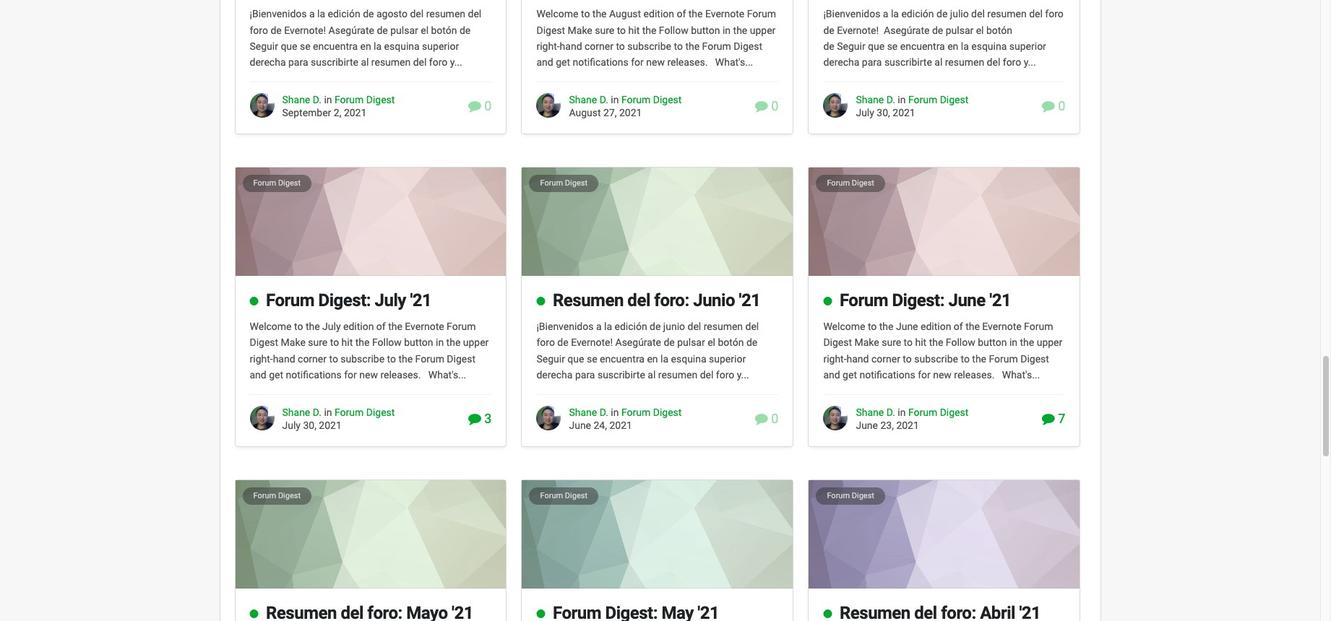 Task type: locate. For each thing, give the bounding box(es) containing it.
evernote! inside ¡bienvenidos a la edición de agosto del resumen del foro de evernote!   asegúrate de pulsar el botón de seguir que se encuentra en la esquina superior derecha para suscribirte al resumen del foro y...
[[284, 24, 326, 36]]

esquina
[[384, 40, 420, 52], [972, 40, 1007, 52], [671, 353, 707, 365]]

junio
[[693, 291, 735, 311]]

right- inside welcome to the july edition of the evernote forum digest      make sure to hit the follow button in the upper right-hand corner to subscribe to the forum digest and get notifications for new releases.             what's...
[[250, 353, 273, 365]]

right-
[[537, 40, 560, 52], [250, 353, 273, 365], [824, 353, 847, 365]]

a
[[309, 8, 315, 20], [883, 8, 889, 20], [596, 321, 602, 333]]

make for forum digest: june '21
[[855, 337, 880, 349]]

1 digest: from the left
[[318, 291, 371, 311]]

hit
[[629, 24, 640, 36], [342, 337, 353, 349], [916, 337, 927, 349]]

0 horizontal spatial asegúrate
[[329, 24, 374, 36]]

se down the resumen
[[587, 353, 598, 365]]

encuentra right de seguir que
[[901, 40, 945, 52]]

right- for welcome to the august edition of the evernote forum digest   make sure to hit the follow button in the upper right-hand corner to subscribe to the forum digest and get notifications for new releases.             what's...
[[537, 40, 560, 52]]

new
[[646, 57, 665, 68], [360, 370, 378, 381], [933, 370, 952, 381]]

botón for ¡bienvenidos a la edición de junio del resumen del foro de evernote!      asegúrate de pulsar el botón de seguir que se encuentra en la esquina superior derecha para suscribirte al resumen del foro y...
[[718, 337, 744, 349]]

0 horizontal spatial circle image
[[250, 610, 258, 620]]

2021
[[344, 107, 367, 119], [620, 107, 642, 119], [893, 107, 916, 119], [319, 420, 342, 431], [610, 420, 633, 431], [897, 420, 919, 431]]

hand
[[560, 40, 582, 52], [273, 353, 295, 365], [847, 353, 869, 365]]

shane d. image
[[250, 406, 274, 431], [537, 406, 561, 431]]

subscribe inside welcome to the july edition of the evernote forum digest      make sure to hit the follow button in the upper right-hand corner to subscribe to the forum digest and get notifications for new releases.             what's...
[[341, 353, 385, 365]]

0
[[481, 99, 492, 114], [768, 99, 779, 114], [1055, 99, 1066, 114], [768, 411, 779, 427]]

d. for shane d. image associated with forum digest: july '21
[[313, 407, 322, 418]]

2 horizontal spatial el
[[976, 24, 984, 36]]

circle image for resumen del foro: junio '21
[[537, 297, 545, 307]]

1 horizontal spatial hit
[[629, 24, 640, 36]]

welcome for forum digest: june '21
[[824, 321, 866, 333]]

get
[[556, 57, 570, 68], [269, 370, 283, 381], [843, 370, 857, 381]]

2 horizontal spatial corner
[[872, 353, 901, 365]]

the
[[593, 8, 607, 20], [689, 8, 703, 20], [642, 24, 657, 36], [733, 24, 748, 36], [686, 40, 700, 52], [306, 321, 320, 333], [388, 321, 403, 333], [880, 321, 894, 333], [966, 321, 980, 333], [355, 337, 370, 349], [446, 337, 461, 349], [1020, 337, 1035, 349], [399, 353, 413, 365], [973, 353, 987, 365]]

¡bienvenidos inside ¡bienvenidos a la edición de agosto del resumen del foro de evernote!   asegúrate de pulsar el botón de seguir que se encuentra en la esquina superior derecha para suscribirte al resumen del foro y...
[[250, 8, 307, 20]]

pulsar down agosto
[[391, 24, 418, 36]]

1 horizontal spatial que
[[568, 353, 584, 365]]

1 horizontal spatial se
[[587, 353, 598, 365]]

2 horizontal spatial sure
[[882, 337, 902, 349]]

for inside welcome to the june edition of the evernote forum digest      make sure to hit the follow button in the upper right-hand corner to subscribe to the forum digest and get notifications for new releases.             what's...
[[918, 370, 931, 381]]

0 link for ¡bienvenidos a la edición de agosto del resumen del foro de evernote!   asegúrate de pulsar el botón de seguir que se encuentra en la esquina superior derecha para suscribirte al resumen del foro y...
[[468, 99, 492, 114]]

0 horizontal spatial evernote
[[405, 321, 444, 333]]

1 horizontal spatial pulsar
[[678, 337, 705, 349]]

superior inside "¡bienvenidos a la edición de julio del resumen del foro de evernote!       asegúrate de pulsar el botón de seguir que se encuentra en la esquina superior derecha para suscribirte al resumen del foro y..."
[[1010, 40, 1047, 52]]

1 horizontal spatial releases.
[[668, 57, 708, 68]]

2 horizontal spatial notifications
[[860, 370, 916, 381]]

agosto
[[377, 8, 408, 20]]

digest
[[537, 24, 565, 36], [734, 40, 763, 52], [366, 94, 395, 105], [653, 94, 682, 105], [940, 94, 969, 105], [278, 179, 301, 188], [565, 179, 588, 188], [852, 179, 875, 188], [250, 337, 278, 349], [824, 337, 852, 349], [447, 353, 476, 365], [1021, 353, 1050, 365], [366, 407, 395, 418], [653, 407, 682, 418], [940, 407, 969, 418], [278, 492, 301, 501], [565, 492, 588, 501], [852, 492, 875, 501]]

subscribe
[[628, 40, 672, 52], [341, 353, 385, 365], [915, 353, 959, 365]]

asegúrate inside ¡bienvenidos a la edición de agosto del resumen del foro de evernote!   asegúrate de pulsar el botón de seguir que se encuentra en la esquina superior derecha para suscribirte al resumen del foro y...
[[329, 24, 374, 36]]

0 horizontal spatial seguir
[[250, 40, 278, 52]]

0 horizontal spatial al
[[361, 57, 369, 68]]

circle image for forum digest: july '21
[[250, 297, 258, 307]]

and inside welcome to the june edition of the evernote forum digest      make sure to hit the follow button in the upper right-hand corner to subscribe to the forum digest and get notifications for new releases.             what's...
[[824, 370, 841, 381]]

edición inside "¡bienvenidos a la edición de julio del resumen del foro de evernote!       asegúrate de pulsar el botón de seguir que se encuentra en la esquina superior derecha para suscribirte al resumen del foro y..."
[[902, 8, 934, 20]]

2 horizontal spatial welcome
[[824, 321, 866, 333]]

23,
[[881, 420, 894, 431]]

1 horizontal spatial evernote!
[[571, 337, 613, 349]]

que inside ¡bienvenidos a la edición de agosto del resumen del foro de evernote!   asegúrate de pulsar el botón de seguir que se encuentra en la esquina superior derecha para suscribirte al resumen del foro y...
[[281, 40, 297, 52]]

2 horizontal spatial a
[[883, 8, 889, 20]]

make inside welcome to the july edition of the evernote forum digest      make sure to hit the follow button in the upper right-hand corner to subscribe to the forum digest and get notifications for new releases.             what's...
[[281, 337, 306, 349]]

resumen
[[426, 8, 466, 20], [988, 8, 1027, 20], [371, 57, 411, 68], [945, 57, 985, 68], [704, 321, 743, 333], [658, 370, 698, 381]]

hand for welcome to the july edition of the evernote forum digest      make sure to hit the follow button in the upper right-hand corner to subscribe to the forum digest and get notifications for new releases.             what's...
[[273, 353, 295, 365]]

2 horizontal spatial se
[[888, 40, 898, 52]]

edición left julio
[[902, 8, 934, 20]]

1 horizontal spatial asegúrate
[[616, 337, 661, 349]]

julio
[[951, 8, 969, 20]]

shane for shane d. icon associated with august 27, 2021
[[569, 94, 597, 105]]

0 link
[[468, 99, 492, 114], [755, 99, 779, 114], [1042, 99, 1066, 114], [755, 411, 779, 427]]

foro
[[1046, 8, 1064, 20], [250, 24, 268, 36], [429, 57, 448, 68], [1003, 57, 1022, 68], [537, 337, 555, 349], [716, 370, 735, 381]]

derecha inside ¡bienvenidos a la edición de agosto del resumen del foro de evernote!   asegúrate de pulsar el botón de seguir que se encuentra en la esquina superior derecha para suscribirte al resumen del foro y...
[[250, 57, 286, 68]]

what's... for welcome to the july edition of the evernote forum digest      make sure to hit the follow button in the upper right-hand corner to subscribe to the forum digest and get notifications for new releases.             what's...
[[429, 370, 467, 381]]

2 digest: from the left
[[892, 291, 945, 311]]

comment image for shane d. in forum digest june 24, 2021
[[755, 413, 768, 426]]

the follow button
[[929, 337, 1007, 349]]

1 shane d. image from the left
[[250, 406, 274, 431]]

0 horizontal spatial hand
[[273, 353, 295, 365]]

0 horizontal spatial se
[[300, 40, 311, 52]]

2 horizontal spatial suscribirte
[[885, 57, 932, 68]]

del
[[410, 8, 424, 20], [468, 8, 482, 20], [972, 8, 985, 20], [1030, 8, 1043, 20], [413, 57, 427, 68], [987, 57, 1001, 68], [628, 291, 651, 311], [688, 321, 701, 333], [746, 321, 759, 333], [700, 370, 714, 381]]

follow inside welcome to the august edition of the evernote forum digest   make sure to hit the follow button in the upper right-hand corner to subscribe to the forum digest and get notifications for new releases.             what's...
[[659, 24, 689, 36]]

1 horizontal spatial evernote
[[706, 8, 745, 20]]

a inside ¡bienvenidos a la edición de agosto del resumen del foro de evernote!   asegúrate de pulsar el botón de seguir que se encuentra en la esquina superior derecha para suscribirte al resumen del foro y...
[[309, 8, 315, 20]]

1 horizontal spatial 30,
[[877, 107, 891, 119]]

subscribe down the forum digest: july '21 link
[[341, 353, 385, 365]]

upper inside welcome to the july edition of the evernote forum digest      make sure to hit the follow button in the upper right-hand corner to subscribe to the forum digest and get notifications for new releases.             what's...
[[463, 337, 489, 349]]

notifications inside welcome to the august edition of the evernote forum digest   make sure to hit the follow button in the upper right-hand corner to subscribe to the forum digest and get notifications for new releases.             what's...
[[573, 57, 629, 68]]

welcome
[[537, 8, 579, 20], [250, 321, 292, 333], [824, 321, 866, 333]]

botón inside ¡bienvenidos a la edición de junio del resumen del foro de evernote!      asegúrate de pulsar el botón de seguir que se encuentra en la esquina superior derecha para suscribirte al resumen del foro y...
[[718, 337, 744, 349]]

new for july
[[360, 370, 378, 381]]

0 horizontal spatial notifications
[[286, 370, 342, 381]]

follow for july
[[372, 337, 402, 349]]

upper for welcome to the july edition of the evernote forum digest      make sure to hit the follow button in the upper right-hand corner to subscribe to the forum digest and get notifications for new releases.             what's...
[[463, 337, 489, 349]]

superior
[[422, 40, 459, 52], [1010, 40, 1047, 52], [709, 353, 746, 365]]

al
[[361, 57, 369, 68], [935, 57, 943, 68], [648, 370, 656, 381]]

shane d. in forum digest july 30, 2021 for 0
[[856, 94, 969, 119]]

30,
[[877, 107, 891, 119], [303, 420, 317, 431]]

shane d. image down de seguir que
[[824, 93, 848, 118]]

august
[[609, 8, 641, 20], [569, 107, 601, 119]]

se
[[300, 40, 311, 52], [888, 40, 898, 52], [587, 353, 598, 365]]

forum
[[747, 8, 776, 20], [702, 40, 732, 52], [335, 94, 364, 105], [622, 94, 651, 105], [909, 94, 938, 105], [253, 179, 276, 188], [540, 179, 563, 188], [827, 179, 850, 188], [266, 291, 315, 311], [840, 291, 888, 311], [447, 321, 476, 333], [1024, 321, 1054, 333], [415, 353, 445, 365], [989, 353, 1019, 365], [335, 407, 364, 418], [622, 407, 651, 418], [909, 407, 938, 418], [253, 492, 276, 501], [540, 492, 563, 501], [827, 492, 850, 501]]

pulsar for ¡bienvenidos a la edición de agosto del resumen del foro de evernote!   asegúrate de pulsar el botón de seguir que se encuentra en la esquina superior derecha para suscribirte al resumen del foro y...
[[391, 24, 418, 36]]

0 horizontal spatial derecha
[[250, 57, 286, 68]]

in inside welcome to the august edition of the evernote forum digest   make sure to hit the follow button in the upper right-hand corner to subscribe to the forum digest and get notifications for new releases.             what's...
[[723, 24, 731, 36]]

july
[[856, 107, 875, 119], [375, 291, 406, 311], [322, 321, 341, 333], [282, 420, 301, 431]]

evernote inside welcome to the july edition of the evernote forum digest      make sure to hit the follow button in the upper right-hand corner to subscribe to the forum digest and get notifications for new releases.             what's...
[[405, 321, 444, 333]]

welcome inside welcome to the july edition of the evernote forum digest      make sure to hit the follow button in the upper right-hand corner to subscribe to the forum digest and get notifications for new releases.             what's...
[[250, 321, 292, 333]]

1 horizontal spatial right-
[[537, 40, 560, 52]]

1 horizontal spatial superior
[[709, 353, 746, 365]]

d. inside the shane d. in forum digest august 27, 2021
[[600, 94, 609, 105]]

'21
[[410, 291, 432, 311], [739, 291, 761, 311], [990, 291, 1012, 311]]

el inside ¡bienvenidos a la edición de junio del resumen del foro de evernote!      asegúrate de pulsar el botón de seguir que se encuentra en la esquina superior derecha para suscribirte al resumen del foro y...
[[708, 337, 716, 349]]

'21 up welcome to the july edition of the evernote forum digest      make sure to hit the follow button in the upper right-hand corner to subscribe to the forum digest and get notifications for new releases.             what's...
[[410, 291, 432, 311]]

que
[[281, 40, 297, 52], [568, 353, 584, 365]]

a inside "¡bienvenidos a la edición de julio del resumen del foro de evernote!       asegúrate de pulsar el botón de seguir que se encuentra en la esquina superior derecha para suscribirte al resumen del foro y..."
[[883, 8, 889, 20]]

corner up shane d. in forum digest june 23, 2021
[[872, 353, 901, 365]]

seguir inside ¡bienvenidos a la edición de agosto del resumen del foro de evernote!   asegúrate de pulsar el botón de seguir que se encuentra en la esquina superior derecha para suscribirte al resumen del foro y...
[[250, 40, 278, 52]]

digest: up welcome to the july edition of the evernote forum digest      make sure to hit the follow button in the upper right-hand corner to subscribe to the forum digest and get notifications for new releases.             what's...
[[318, 291, 371, 311]]

suscribirte down de seguir que
[[885, 57, 932, 68]]

0 horizontal spatial a
[[309, 8, 315, 20]]

esquina inside ¡bienvenidos a la edición de junio del resumen del foro de evernote!      asegúrate de pulsar el botón de seguir que se encuentra en la esquina superior derecha para suscribirte al resumen del foro y...
[[671, 353, 707, 365]]

y... inside ¡bienvenidos a la edición de junio del resumen del foro de evernote!      asegúrate de pulsar el botón de seguir que se encuentra en la esquina superior derecha para suscribirte al resumen del foro y...
[[737, 370, 749, 381]]

pulsar down junio
[[678, 337, 705, 349]]

se inside ¡bienvenidos a la edición de junio del resumen del foro de evernote!      asegúrate de pulsar el botón de seguir que se encuentra en la esquina superior derecha para suscribirte al resumen del foro y...
[[587, 353, 598, 365]]

suscribirte inside ¡bienvenidos a la edición de junio del resumen del foro de evernote!      asegúrate de pulsar el botón de seguir que se encuentra en la esquina superior derecha para suscribirte al resumen del foro y...
[[598, 370, 646, 381]]

subscribe inside welcome to the june edition of the evernote forum digest      make sure to hit the follow button in the upper right-hand corner to subscribe to the forum digest and get notifications for new releases.             what's...
[[915, 353, 959, 365]]

shane d. image for resumen del foro: junio '21
[[537, 406, 561, 431]]

edición for julio
[[902, 8, 934, 20]]

june down forum digest: june '21 link
[[896, 321, 919, 333]]

2 horizontal spatial subscribe
[[915, 353, 959, 365]]

edición inside ¡bienvenidos a la edición de junio del resumen del foro de evernote!      asegúrate de pulsar el botón de seguir que se encuentra en la esquina superior derecha para suscribirte al resumen del foro y...
[[615, 321, 647, 333]]

shane inside shane d. in forum digest june 23, 2021
[[856, 407, 884, 418]]

30, for 0
[[877, 107, 891, 119]]

el inside ¡bienvenidos a la edición de agosto del resumen del foro de evernote!   asegúrate de pulsar el botón de seguir que se encuentra en la esquina superior derecha para suscribirte al resumen del foro y...
[[421, 24, 429, 36]]

se up the september
[[300, 40, 311, 52]]

d. inside shane d. in forum digest june 23, 2021
[[887, 407, 896, 418]]

en down resumen del foro: junio '21 link
[[647, 353, 658, 365]]

para down de seguir que
[[862, 57, 882, 68]]

in inside the shane d. in forum digest september 2, 2021
[[324, 94, 332, 105]]

en inside ¡bienvenidos a la edición de agosto del resumen del foro de evernote!   asegúrate de pulsar el botón de seguir que se encuentra en la esquina superior derecha para suscribirte al resumen del foro y...
[[360, 40, 371, 52]]

1 vertical spatial comment image
[[755, 413, 768, 426]]

pulsar
[[391, 24, 418, 36], [946, 24, 974, 36], [678, 337, 705, 349]]

2 horizontal spatial y...
[[1024, 57, 1036, 68]]

hit inside welcome to the june edition of the evernote forum digest      make sure to hit the follow button in the upper right-hand corner to subscribe to the forum digest and get notifications for new releases.             what's...
[[916, 337, 927, 349]]

la left agosto
[[317, 8, 325, 20]]

1 horizontal spatial seguir
[[537, 353, 565, 365]]

2 horizontal spatial encuentra
[[901, 40, 945, 52]]

en for ¡bienvenidos a la edición de agosto del resumen del foro de evernote!   asegúrate de pulsar el botón de seguir que se encuentra en la esquina superior derecha para suscribirte al resumen del foro y...
[[360, 40, 371, 52]]

shane d. image left 23,
[[824, 406, 848, 431]]

2021 for shane d. image associated with forum digest: july '21
[[319, 420, 342, 431]]

para up the september
[[288, 57, 308, 68]]

corner up the shane d. in forum digest august 27, 2021
[[585, 40, 614, 52]]

edition for forum digest: june '21
[[921, 321, 952, 333]]

1 horizontal spatial '21
[[739, 291, 761, 311]]

1 horizontal spatial get
[[556, 57, 570, 68]]

evernote for forum digest: july '21
[[405, 321, 444, 333]]

0 vertical spatial que
[[281, 40, 297, 52]]

de
[[363, 8, 374, 20], [937, 8, 948, 20], [271, 24, 282, 36], [377, 24, 388, 36], [460, 24, 471, 36], [824, 24, 835, 36], [933, 24, 944, 36], [650, 321, 661, 333], [558, 337, 569, 349], [664, 337, 675, 349], [747, 337, 758, 349]]

and for welcome to the july edition of the evernote forum digest      make sure to hit the follow button in the upper right-hand corner to subscribe to the forum digest and get notifications for new releases.             what's...
[[250, 370, 267, 381]]

0 horizontal spatial edition
[[343, 321, 374, 333]]

button inside welcome to the july edition of the evernote forum digest      make sure to hit the follow button in the upper right-hand corner to subscribe to the forum digest and get notifications for new releases.             what's...
[[404, 337, 433, 349]]

0 horizontal spatial 30,
[[303, 420, 317, 431]]

0 horizontal spatial of
[[377, 321, 386, 333]]

0 horizontal spatial releases.
[[381, 370, 421, 381]]

evernote! inside "¡bienvenidos a la edición de julio del resumen del foro de evernote!       asegúrate de pulsar el botón de seguir que se encuentra en la esquina superior derecha para suscribirte al resumen del foro y..."
[[837, 24, 879, 36]]

suscribirte up the shane d. in forum digest september 2, 2021
[[311, 57, 359, 68]]

to
[[581, 8, 590, 20], [617, 24, 626, 36], [616, 40, 625, 52], [674, 40, 683, 52], [294, 321, 303, 333], [868, 321, 877, 333], [330, 337, 339, 349], [904, 337, 913, 349], [329, 353, 338, 365], [387, 353, 396, 365], [903, 353, 912, 365], [961, 353, 970, 365]]

¡bienvenidos for ¡bienvenidos a la edición de julio del resumen del foro de evernote!       asegúrate de pulsar el botón de seguir que se encuentra en la esquina superior derecha para suscribirte al resumen del foro y...
[[824, 8, 881, 20]]

edition inside welcome to the june edition of the evernote forum digest      make sure to hit the follow button in the upper right-hand corner to subscribe to the forum digest and get notifications for new releases.             what's...
[[921, 321, 952, 333]]

0 vertical spatial button
[[691, 24, 720, 36]]

0 horizontal spatial que
[[281, 40, 297, 52]]

corner for july
[[298, 353, 327, 365]]

¡bienvenidos
[[250, 8, 307, 20], [824, 8, 881, 20], [537, 321, 594, 333]]

june left 23,
[[856, 420, 878, 431]]

make for forum digest: july '21
[[281, 337, 306, 349]]

digest: up welcome to the june edition of the evernote forum digest      make sure to hit the follow button in the upper right-hand corner to subscribe to the forum digest and get notifications for new releases.             what's...
[[892, 291, 945, 311]]

button
[[691, 24, 720, 36], [404, 337, 433, 349]]

circle image
[[250, 297, 258, 307], [537, 297, 545, 307], [824, 297, 832, 307], [824, 610, 832, 620]]

edición
[[328, 8, 361, 20], [902, 8, 934, 20], [615, 321, 647, 333]]

a for ¡bienvenidos a la edición de junio del resumen del foro de evernote!      asegúrate de pulsar el botón de seguir que se encuentra en la esquina superior derecha para suscribirte al resumen del foro y...
[[596, 321, 602, 333]]

2 horizontal spatial get
[[843, 370, 857, 381]]

button inside welcome to the august edition of the evernote forum digest   make sure to hit the follow button in the upper right-hand corner to subscribe to the forum digest and get notifications for new releases.             what's...
[[691, 24, 720, 36]]

suscribirte for ¡bienvenidos a la edición de agosto del resumen del foro de evernote!   asegúrate de pulsar el botón de seguir que se encuentra en la esquina superior derecha para suscribirte al resumen del foro y...
[[311, 57, 359, 68]]

3 '21 from the left
[[990, 291, 1012, 311]]

and
[[537, 57, 554, 68], [250, 370, 267, 381], [824, 370, 841, 381]]

2 horizontal spatial derecha
[[824, 57, 860, 68]]

of for forum digest: june '21
[[954, 321, 963, 333]]

corner
[[585, 40, 614, 52], [298, 353, 327, 365], [872, 353, 901, 365]]

circle image
[[250, 610, 258, 620], [537, 610, 545, 620]]

1 horizontal spatial of
[[677, 8, 686, 20]]

0 horizontal spatial en
[[360, 40, 371, 52]]

edición down resumen del foro: junio '21 link
[[615, 321, 647, 333]]

d. inside the shane d. in forum digest september 2, 2021
[[313, 94, 322, 105]]

0 horizontal spatial '21
[[410, 291, 432, 311]]

al inside ¡bienvenidos a la edición de junio del resumen del foro de evernote!      asegúrate de pulsar el botón de seguir que se encuentra en la esquina superior derecha para suscribirte al resumen del foro y...
[[648, 370, 656, 381]]

en
[[360, 40, 371, 52], [948, 40, 959, 52], [647, 353, 658, 365]]

releases. inside welcome to the june edition of the evernote forum digest      make sure to hit the follow button in the upper right-hand corner to subscribe to the forum digest and get notifications for new releases.             what's...
[[955, 370, 995, 381]]

asegúrate for junio
[[616, 337, 661, 349]]

suscribirte up "shane d. in forum digest june 24, 2021"
[[598, 370, 646, 381]]

1 horizontal spatial welcome
[[537, 8, 579, 20]]

y... inside ¡bienvenidos a la edición de agosto del resumen del foro de evernote!   asegúrate de pulsar el botón de seguir que se encuentra en la esquina superior derecha para suscribirte al resumen del foro y...
[[450, 57, 462, 68]]

encuentra inside ¡bienvenidos a la edición de junio del resumen del foro de evernote!      asegúrate de pulsar el botón de seguir que se encuentra en la esquina superior derecha para suscribirte al resumen del foro y...
[[600, 353, 645, 365]]

para for ¡bienvenidos a la edición de junio del resumen del foro de evernote!      asegúrate de pulsar el botón de seguir que se encuentra en la esquina superior derecha para suscribirte al resumen del foro y...
[[575, 370, 595, 381]]

button for july
[[404, 337, 433, 349]]

a inside ¡bienvenidos a la edición de junio del resumen del foro de evernote!      asegúrate de pulsar el botón de seguir que se encuentra en la esquina superior derecha para suscribirte al resumen del foro y...
[[596, 321, 602, 333]]

seguir
[[250, 40, 278, 52], [537, 353, 565, 365]]

0 horizontal spatial hit
[[342, 337, 353, 349]]

esquina for ¡bienvenidos a la edición de junio del resumen del foro de evernote!      asegúrate de pulsar el botón de seguir que se encuentra en la esquina superior derecha para suscribirte al resumen del foro y...
[[671, 353, 707, 365]]

for for august
[[631, 57, 644, 68]]

encuentra
[[313, 40, 358, 52], [901, 40, 945, 52], [600, 353, 645, 365]]

forum digest link
[[335, 94, 395, 105], [622, 94, 682, 105], [909, 94, 969, 105], [253, 179, 301, 188], [540, 179, 588, 188], [827, 179, 875, 188], [335, 407, 395, 418], [622, 407, 682, 418], [909, 407, 969, 418], [253, 492, 301, 501], [540, 492, 588, 501], [827, 492, 875, 501]]

1 horizontal spatial circle image
[[537, 610, 545, 620]]

0 horizontal spatial y...
[[450, 57, 462, 68]]

el
[[421, 24, 429, 36], [976, 24, 984, 36], [708, 337, 716, 349]]

2 horizontal spatial esquina
[[972, 40, 1007, 52]]

1 horizontal spatial button
[[691, 24, 720, 36]]

right- inside welcome to the august edition of the evernote forum digest   make sure to hit the follow button in the upper right-hand corner to subscribe to the forum digest and get notifications for new releases.             what's...
[[537, 40, 560, 52]]

1 vertical spatial august
[[569, 107, 601, 119]]

make
[[568, 24, 593, 36], [281, 337, 306, 349], [855, 337, 880, 349]]

7 link
[[1042, 411, 1066, 427]]

and inside welcome to the july edition of the evernote forum digest      make sure to hit the follow button in the upper right-hand corner to subscribe to the forum digest and get notifications for new releases.             what's...
[[250, 370, 267, 381]]

0 horizontal spatial encuentra
[[313, 40, 358, 52]]

digest:
[[318, 291, 371, 311], [892, 291, 945, 311]]

1 horizontal spatial shane d. image
[[537, 406, 561, 431]]

superior inside ¡bienvenidos a la edición de agosto del resumen del foro de evernote!   asegúrate de pulsar el botón de seguir que se encuentra en la esquina superior derecha para suscribirte al resumen del foro y...
[[422, 40, 459, 52]]

evernote!
[[284, 24, 326, 36], [837, 24, 879, 36], [571, 337, 613, 349]]

new inside welcome to the august edition of the evernote forum digest   make sure to hit the follow button in the upper right-hand corner to subscribe to the forum digest and get notifications for new releases.             what's...
[[646, 57, 665, 68]]

2 horizontal spatial and
[[824, 370, 841, 381]]

1 horizontal spatial encuentra
[[600, 353, 645, 365]]

1 horizontal spatial al
[[648, 370, 656, 381]]

hand inside welcome to the june edition of the evernote forum digest      make sure to hit the follow button in the upper right-hand corner to subscribe to the forum digest and get notifications for new releases.             what's...
[[847, 353, 869, 365]]

comment image inside the 3 link
[[468, 413, 481, 426]]

corner inside welcome to the july edition of the evernote forum digest      make sure to hit the follow button in the upper right-hand corner to subscribe to the forum digest and get notifications for new releases.             what's...
[[298, 353, 327, 365]]

al for ¡bienvenidos a la edición de junio del resumen del foro de evernote!      asegúrate de pulsar el botón de seguir que se encuentra en la esquina superior derecha para suscribirte al resumen del foro y...
[[648, 370, 656, 381]]

forum inside the shane d. in forum digest august 27, 2021
[[622, 94, 651, 105]]

1 horizontal spatial en
[[647, 353, 658, 365]]

releases.
[[668, 57, 708, 68], [381, 370, 421, 381], [955, 370, 995, 381]]

welcome inside welcome to the june edition of the evernote forum digest      make sure to hit the follow button in the upper right-hand corner to subscribe to the forum digest and get notifications for new releases.             what's...
[[824, 321, 866, 333]]

en down julio
[[948, 40, 959, 52]]

3
[[481, 411, 492, 427]]

asegúrate
[[329, 24, 374, 36], [616, 337, 661, 349]]

of
[[677, 8, 686, 20], [377, 321, 386, 333], [954, 321, 963, 333]]

d. inside "shane d. in forum digest june 24, 2021"
[[600, 407, 609, 418]]

notifications
[[573, 57, 629, 68], [286, 370, 342, 381], [860, 370, 916, 381]]

y...
[[450, 57, 462, 68], [1024, 57, 1036, 68], [737, 370, 749, 381]]

what's...
[[716, 57, 754, 68], [429, 370, 467, 381], [1003, 370, 1040, 381]]

and for welcome to the august edition of the evernote forum digest   make sure to hit the follow button in the upper right-hand corner to subscribe to the forum digest and get notifications for new releases.             what's...
[[537, 57, 554, 68]]

1 horizontal spatial y...
[[737, 370, 749, 381]]

shane d. image for september 2, 2021
[[250, 93, 274, 118]]

in
[[723, 24, 731, 36], [324, 94, 332, 105], [611, 94, 619, 105], [898, 94, 906, 105], [436, 337, 444, 349], [1010, 337, 1018, 349], [324, 407, 332, 418], [611, 407, 619, 418], [898, 407, 906, 418]]

upper
[[750, 24, 776, 36], [463, 337, 489, 349], [1037, 337, 1063, 349]]

2 horizontal spatial superior
[[1010, 40, 1047, 52]]

of for forum digest: july '21
[[377, 321, 386, 333]]

corner down the forum digest: july '21 link
[[298, 353, 327, 365]]

¡bienvenidos inside "¡bienvenidos a la edición de julio del resumen del foro de evernote!       asegúrate de pulsar el botón de seguir que se encuentra en la esquina superior derecha para suscribirte al resumen del foro y..."
[[824, 8, 881, 20]]

1 horizontal spatial what's...
[[716, 57, 754, 68]]

0 horizontal spatial pulsar
[[391, 24, 418, 36]]

in inside "shane d. in forum digest june 24, 2021"
[[611, 407, 619, 418]]

2 horizontal spatial what's...
[[1003, 370, 1040, 381]]

2021 inside "shane d. in forum digest june 24, 2021"
[[610, 420, 633, 431]]

1 horizontal spatial edition
[[644, 8, 675, 20]]

digest: for june
[[892, 291, 945, 311]]

0 link for welcome to the august edition of the evernote forum digest   make sure to hit the follow button in the upper right-hand corner to subscribe to the forum digest and get notifications for new releases.             what's...
[[755, 99, 779, 114]]

'21 up the follow button
[[990, 291, 1012, 311]]

2 horizontal spatial of
[[954, 321, 963, 333]]

0 vertical spatial shane d. in forum digest july 30, 2021
[[856, 94, 969, 119]]

shane d. link
[[282, 94, 322, 105], [569, 94, 609, 105], [856, 94, 896, 105], [282, 407, 322, 418], [569, 407, 609, 418], [856, 407, 896, 418]]

que for ¡bienvenidos a la edición de junio del resumen del foro de evernote!      asegúrate de pulsar el botón de seguir que se encuentra en la esquina superior derecha para suscribirte al resumen del foro y...
[[568, 353, 584, 365]]

notifications inside welcome to the june edition of the evernote forum digest      make sure to hit the follow button in the upper right-hand corner to subscribe to the forum digest and get notifications for new releases.             what's...
[[860, 370, 916, 381]]

0 horizontal spatial right-
[[250, 353, 273, 365]]

2 horizontal spatial '21
[[990, 291, 1012, 311]]

2 horizontal spatial pulsar
[[946, 24, 974, 36]]

2 horizontal spatial edición
[[902, 8, 934, 20]]

1 horizontal spatial notifications
[[573, 57, 629, 68]]

para up '24,'
[[575, 370, 595, 381]]

edición left agosto
[[328, 8, 361, 20]]

sure for forum digest: june '21
[[882, 337, 902, 349]]

upper for welcome to the august edition of the evernote forum digest   make sure to hit the follow button in the upper right-hand corner to subscribe to the forum digest and get notifications for new releases.             what's...
[[750, 24, 776, 36]]

notifications for july
[[286, 370, 342, 381]]

2 shane d. image from the left
[[537, 406, 561, 431]]

for for july
[[344, 370, 357, 381]]

0 horizontal spatial button
[[404, 337, 433, 349]]

1 horizontal spatial derecha
[[537, 370, 573, 381]]

1 horizontal spatial el
[[708, 337, 716, 349]]

hit inside welcome to the july edition of the evernote forum digest      make sure to hit the follow button in the upper right-hand corner to subscribe to the forum digest and get notifications for new releases.             what's...
[[342, 337, 353, 349]]

for
[[631, 57, 644, 68], [344, 370, 357, 381], [918, 370, 931, 381]]

of inside welcome to the july edition of the evernote forum digest      make sure to hit the follow button in the upper right-hand corner to subscribe to the forum digest and get notifications for new releases.             what's...
[[377, 321, 386, 333]]

botón inside "¡bienvenidos a la edición de julio del resumen del foro de evernote!       asegúrate de pulsar el botón de seguir que se encuentra en la esquina superior derecha para suscribirte al resumen del foro y..."
[[987, 24, 1013, 36]]

in for comment icon for july 30, 2021's shane d. icon
[[898, 94, 906, 105]]

0 horizontal spatial superior
[[422, 40, 459, 52]]

upper inside welcome to the august edition of the evernote forum digest   make sure to hit the follow button in the upper right-hand corner to subscribe to the forum digest and get notifications for new releases.             what's...
[[750, 24, 776, 36]]

shane d. image
[[250, 93, 274, 118], [537, 93, 561, 118], [824, 93, 848, 118], [824, 406, 848, 431]]

shane d. in forum digest july 30, 2021
[[856, 94, 969, 119], [282, 407, 395, 431]]

corner inside welcome to the august edition of the evernote forum digest   make sure to hit the follow button in the upper right-hand corner to subscribe to the forum digest and get notifications for new releases.             what's...
[[585, 40, 614, 52]]

el inside "¡bienvenidos a la edición de julio del resumen del foro de evernote!       asegúrate de pulsar el botón de seguir que se encuentra en la esquina superior derecha para suscribirte al resumen del foro y..."
[[976, 24, 984, 36]]

la
[[317, 8, 325, 20], [891, 8, 899, 20], [374, 40, 382, 52], [961, 40, 969, 52], [604, 321, 612, 333], [661, 353, 669, 365]]

2021 inside shane d. in forum digest june 23, 2021
[[897, 420, 919, 431]]

encuentra up "shane d. in forum digest june 24, 2021"
[[600, 353, 645, 365]]

2 horizontal spatial ¡bienvenidos
[[824, 8, 881, 20]]

welcome to the july edition of the evernote forum digest      make sure to hit the follow button in the upper right-hand corner to subscribe to the forum digest and get notifications for new releases.             what's...
[[250, 321, 489, 381]]

superior for ¡bienvenidos a la edición de agosto del resumen del foro de evernote!   asegúrate de pulsar el botón de seguir que se encuentra en la esquina superior derecha para suscribirte al resumen del foro y...
[[422, 40, 459, 52]]

d.
[[313, 94, 322, 105], [600, 94, 609, 105], [887, 94, 896, 105], [313, 407, 322, 418], [600, 407, 609, 418], [887, 407, 896, 418]]

june left '24,'
[[569, 420, 591, 431]]

get inside welcome to the august edition of the evernote forum digest   make sure to hit the follow button in the upper right-hand corner to subscribe to the forum digest and get notifications for new releases.             what's...
[[556, 57, 570, 68]]

0 horizontal spatial for
[[344, 370, 357, 381]]

suscribirte
[[311, 57, 359, 68], [885, 57, 932, 68], [598, 370, 646, 381]]

0 vertical spatial august
[[609, 8, 641, 20]]

0 horizontal spatial subscribe
[[341, 353, 385, 365]]

se inside ¡bienvenidos a la edición de agosto del resumen del foro de evernote!   asegúrate de pulsar el botón de seguir que se encuentra en la esquina superior derecha para suscribirte al resumen del foro y...
[[300, 40, 311, 52]]

0 horizontal spatial sure
[[308, 337, 328, 349]]

comment image for shane d. in forum digest september 2, 2021
[[468, 100, 481, 113]]

2 horizontal spatial hand
[[847, 353, 869, 365]]

evernote
[[706, 8, 745, 20], [405, 321, 444, 333], [983, 321, 1022, 333]]

en up the shane d. in forum digest september 2, 2021
[[360, 40, 371, 52]]

que down the resumen
[[568, 353, 584, 365]]

1 vertical spatial que
[[568, 353, 584, 365]]

'21 right junio
[[739, 291, 761, 311]]

botón
[[431, 24, 457, 36], [987, 24, 1013, 36], [718, 337, 744, 349]]

subscribe up the shane d. in forum digest august 27, 2021
[[628, 40, 672, 52]]

and inside welcome to the august edition of the evernote forum digest   make sure to hit the follow button in the upper right-hand corner to subscribe to the forum digest and get notifications for new releases.             what's...
[[537, 57, 554, 68]]

suscribirte inside "¡bienvenidos a la edición de julio del resumen del foro de evernote!       asegúrate de pulsar el botón de seguir que se encuentra en la esquina superior derecha para suscribirte al resumen del foro y..."
[[885, 57, 932, 68]]

1 horizontal spatial new
[[646, 57, 665, 68]]

comment image for shane d. icon associated with august 27, 2021
[[755, 100, 768, 113]]

pulsar down julio
[[946, 24, 974, 36]]

shane
[[282, 94, 310, 105], [569, 94, 597, 105], [856, 94, 884, 105], [282, 407, 310, 418], [569, 407, 597, 418], [856, 407, 884, 418]]

edición inside ¡bienvenidos a la edición de agosto del resumen del foro de evernote!   asegúrate de pulsar el botón de seguir que se encuentra en la esquina superior derecha para suscribirte al resumen del foro y...
[[328, 8, 361, 20]]

resumen del foro: junio '21 link
[[553, 291, 761, 311]]

comment image
[[468, 100, 481, 113], [755, 413, 768, 426]]

shane d. image left '27,'
[[537, 93, 561, 118]]

0 horizontal spatial shane d. in forum digest july 30, 2021
[[282, 407, 395, 431]]

follow inside welcome to the july edition of the evernote forum digest      make sure to hit the follow button in the upper right-hand corner to subscribe to the forum digest and get notifications for new releases.             what's...
[[372, 337, 402, 349]]

follow
[[659, 24, 689, 36], [372, 337, 402, 349]]

0 vertical spatial asegúrate
[[329, 24, 374, 36]]

for inside welcome to the july edition of the evernote forum digest      make sure to hit the follow button in the upper right-hand corner to subscribe to the forum digest and get notifications for new releases.             what's...
[[344, 370, 357, 381]]

corner inside welcome to the june edition of the evernote forum digest      make sure to hit the follow button in the upper right-hand corner to subscribe to the forum digest and get notifications for new releases.             what's...
[[872, 353, 901, 365]]

0 horizontal spatial follow
[[372, 337, 402, 349]]

of inside welcome to the june edition of the evernote forum digest      make sure to hit the follow button in the upper right-hand corner to subscribe to the forum digest and get notifications for new releases.             what's...
[[954, 321, 963, 333]]

y... for ¡bienvenidos a la edición de agosto del resumen del foro de evernote!   asegúrate de pulsar el botón de seguir que se encuentra en la esquina superior derecha para suscribirte al resumen del foro y...
[[450, 57, 462, 68]]

new for august
[[646, 57, 665, 68]]

24,
[[594, 420, 607, 431]]

1 horizontal spatial a
[[596, 321, 602, 333]]

que up the september
[[281, 40, 297, 52]]

subscribe down the follow button
[[915, 353, 959, 365]]

of inside welcome to the august edition of the evernote forum digest   make sure to hit the follow button in the upper right-hand corner to subscribe to the forum digest and get notifications for new releases.             what's...
[[677, 8, 686, 20]]

sure inside welcome to the july edition of the evernote forum digest      make sure to hit the follow button in the upper right-hand corner to subscribe to the forum digest and get notifications for new releases.             what's...
[[308, 337, 328, 349]]

1 horizontal spatial subscribe
[[628, 40, 672, 52]]

evernote! for shane d. in forum digest july 30, 2021
[[837, 24, 879, 36]]

0 horizontal spatial suscribirte
[[311, 57, 359, 68]]

1 horizontal spatial corner
[[585, 40, 614, 52]]

a for ¡bienvenidos a la edición de julio del resumen del foro de evernote!       asegúrate de pulsar el botón de seguir que se encuentra en la esquina superior derecha para suscribirte al resumen del foro y...
[[883, 8, 889, 20]]

edition
[[644, 8, 675, 20], [343, 321, 374, 333], [921, 321, 952, 333]]

encuentra up the shane d. in forum digest september 2, 2021
[[313, 40, 358, 52]]

para inside ¡bienvenidos a la edición de junio del resumen del foro de evernote!      asegúrate de pulsar el botón de seguir que se encuentra en la esquina superior derecha para suscribirte al resumen del foro y...
[[575, 370, 595, 381]]

hit for forum digest: july '21
[[342, 337, 353, 349]]

resumen
[[553, 291, 624, 311]]

d. for july 30, 2021's shane d. icon
[[887, 94, 896, 105]]

0 for welcome to the august edition of the evernote forum digest   make sure to hit the follow button in the upper right-hand corner to subscribe to the forum digest and get notifications for new releases.             what's...
[[768, 99, 779, 114]]

0 horizontal spatial comment image
[[468, 100, 481, 113]]

suscribirte for ¡bienvenidos a la edición de junio del resumen del foro de evernote!      asegúrate de pulsar el botón de seguir que se encuentra en la esquina superior derecha para suscribirte al resumen del foro y...
[[598, 370, 646, 381]]

y... inside "¡bienvenidos a la edición de julio del resumen del foro de evernote!       asegúrate de pulsar el botón de seguir que se encuentra en la esquina superior derecha para suscribirte al resumen del foro y..."
[[1024, 57, 1036, 68]]

para
[[288, 57, 308, 68], [862, 57, 882, 68], [575, 370, 595, 381]]

shane d. image left the september
[[250, 93, 274, 118]]

2 horizontal spatial make
[[855, 337, 880, 349]]

1 vertical spatial button
[[404, 337, 433, 349]]

comment image
[[755, 100, 768, 113], [1042, 100, 1055, 113], [468, 413, 481, 426], [1042, 413, 1055, 426]]

seguir inside ¡bienvenidos a la edición de junio del resumen del foro de evernote!      asegúrate de pulsar el botón de seguir que se encuentra en la esquina superior derecha para suscribirte al resumen del foro y...
[[537, 353, 565, 365]]

welcome to the june edition of the evernote forum digest      make sure to hit the follow button in the upper right-hand corner to subscribe to the forum digest and get notifications for new releases.             what's...
[[824, 321, 1063, 381]]

1 '21 from the left
[[410, 291, 432, 311]]

seguir for ¡bienvenidos a la edición de junio del resumen del foro de evernote!      asegúrate de pulsar el botón de seguir que se encuentra en la esquina superior derecha para suscribirte al resumen del foro y...
[[537, 353, 565, 365]]

1 vertical spatial asegúrate
[[616, 337, 661, 349]]

asegúrate inside ¡bienvenidos a la edición de junio del resumen del foro de evernote!      asegúrate de pulsar el botón de seguir que se encuentra en la esquina superior derecha para suscribirte al resumen del foro y...
[[616, 337, 661, 349]]

2021 for shane d. icon associated with september 2, 2021
[[344, 107, 367, 119]]

comment image for july 30, 2021's shane d. icon
[[1042, 100, 1055, 113]]

forum digest
[[253, 179, 301, 188], [540, 179, 588, 188], [827, 179, 875, 188], [253, 492, 301, 501], [540, 492, 588, 501], [827, 492, 875, 501]]

derecha
[[250, 57, 286, 68], [824, 57, 860, 68], [537, 370, 573, 381]]

edition inside welcome to the july edition of the evernote forum digest      make sure to hit the follow button in the upper right-hand corner to subscribe to the forum digest and get notifications for new releases.             what's...
[[343, 321, 374, 333]]

1 horizontal spatial botón
[[718, 337, 744, 349]]

0 horizontal spatial get
[[269, 370, 283, 381]]

june
[[949, 291, 986, 311], [896, 321, 919, 333], [569, 420, 591, 431], [856, 420, 878, 431]]

sure
[[595, 24, 615, 36], [308, 337, 328, 349], [882, 337, 902, 349]]

1 vertical spatial follow
[[372, 337, 402, 349]]

se right de seguir que
[[888, 40, 898, 52]]



Task type: vqa. For each thing, say whether or not it's contained in the screenshot.
Issues with Evernote Points LINK
no



Task type: describe. For each thing, give the bounding box(es) containing it.
shane d. image for june 23, 2021
[[824, 406, 848, 431]]

shane d. in forum digest june 23, 2021
[[856, 407, 969, 431]]

digest: for july
[[318, 291, 371, 311]]

in for comment icon inside the the 3 link
[[324, 407, 332, 418]]

shane for shane d. image associated with forum digest: july '21
[[282, 407, 310, 418]]

sure inside welcome to the august edition of the evernote forum digest   make sure to hit the follow button in the upper right-hand corner to subscribe to the forum digest and get notifications for new releases.             what's...
[[595, 24, 615, 36]]

new inside welcome to the june edition of the evernote forum digest      make sure to hit the follow button in the upper right-hand corner to subscribe to the forum digest and get notifications for new releases.             what's...
[[933, 370, 952, 381]]

digest inside shane d. in forum digest june 23, 2021
[[940, 407, 969, 418]]

september
[[282, 107, 331, 119]]

welcome for forum digest: july '21
[[250, 321, 292, 333]]

pulsar inside "¡bienvenidos a la edición de julio del resumen del foro de evernote!       asegúrate de pulsar el botón de seguir que se encuentra en la esquina superior derecha para suscribirte al resumen del foro y..."
[[946, 24, 974, 36]]

get inside welcome to the june edition of the evernote forum digest      make sure to hit the follow button in the upper right-hand corner to subscribe to the forum digest and get notifications for new releases.             what's...
[[843, 370, 857, 381]]

al inside "¡bienvenidos a la edición de julio del resumen del foro de evernote!       asegúrate de pulsar el botón de seguir que se encuentra en la esquina superior derecha para suscribirte al resumen del foro y..."
[[935, 57, 943, 68]]

junio
[[664, 321, 685, 333]]

al for ¡bienvenidos a la edición de agosto del resumen del foro de evernote!   asegúrate de pulsar el botón de seguir que se encuentra en la esquina superior derecha para suscribirte al resumen del foro y...
[[361, 57, 369, 68]]

en for ¡bienvenidos a la edición de junio del resumen del foro de evernote!      asegúrate de pulsar el botón de seguir que se encuentra en la esquina superior derecha para suscribirte al resumen del foro y...
[[647, 353, 658, 365]]

derecha for ¡bienvenidos a la edición de junio del resumen del foro de evernote!      asegúrate de pulsar el botón de seguir que se encuentra en la esquina superior derecha para suscribirte al resumen del foro y...
[[537, 370, 573, 381]]

shane for july 30, 2021's shane d. icon
[[856, 94, 884, 105]]

forum inside shane d. in forum digest june 23, 2021
[[909, 407, 938, 418]]

june up the follow button
[[949, 291, 986, 311]]

resumen del foro: junio '21
[[553, 291, 761, 311]]

0 link for ¡bienvenidos a la edición de julio del resumen del foro de evernote!       asegúrate de pulsar el botón de seguir que se encuentra en la esquina superior derecha para suscribirte al resumen del foro y...
[[1042, 99, 1066, 114]]

shane d. in forum digest july 30, 2021 for 3
[[282, 407, 395, 431]]

sure for forum digest: july '21
[[308, 337, 328, 349]]

'21 for forum digest: july '21
[[410, 291, 432, 311]]

shane d. image for forum digest: july '21
[[250, 406, 274, 431]]

shane for resumen del foro: junio '21's shane d. image
[[569, 407, 597, 418]]

la left julio
[[891, 8, 899, 20]]

right- inside welcome to the june edition of the evernote forum digest      make sure to hit the follow button in the upper right-hand corner to subscribe to the forum digest and get notifications for new releases.             what's...
[[824, 353, 847, 365]]

shane d. image for july 30, 2021
[[824, 93, 848, 118]]

edición for junio
[[615, 321, 647, 333]]

shane d. in forum digest september 2, 2021
[[282, 94, 395, 119]]

foro:
[[654, 291, 690, 311]]

¡bienvenidos a la edición de julio del resumen del foro de evernote!       asegúrate de pulsar el botón de seguir que se encuentra en la esquina superior derecha para suscribirte al resumen del foro y...
[[824, 8, 1064, 68]]

june inside shane d. in forum digest june 23, 2021
[[856, 420, 878, 431]]

make inside welcome to the august edition of the evernote forum digest   make sure to hit the follow button in the upper right-hand corner to subscribe to the forum digest and get notifications for new releases.             what's...
[[568, 24, 593, 36]]

¡bienvenidos for ¡bienvenidos a la edición de agosto del resumen del foro de evernote!   asegúrate de pulsar el botón de seguir que se encuentra en la esquina superior derecha para suscribirte al resumen del foro y...
[[250, 8, 307, 20]]

7
[[1055, 411, 1066, 427]]

comment image for shane d. icon for june 23, 2021
[[1042, 413, 1055, 426]]

button for august
[[691, 24, 720, 36]]

la down agosto
[[374, 40, 382, 52]]

august inside welcome to the august edition of the evernote forum digest   make sure to hit the follow button in the upper right-hand corner to subscribe to the forum digest and get notifications for new releases.             what's...
[[609, 8, 641, 20]]

forum inside the shane d. in forum digest september 2, 2021
[[335, 94, 364, 105]]

get for welcome to the august edition of the evernote forum digest   make sure to hit the follow button in the upper right-hand corner to subscribe to the forum digest and get notifications for new releases.             what's...
[[556, 57, 570, 68]]

forum digest: july '21 link
[[266, 291, 432, 311]]

shane d. image for august 27, 2021
[[537, 93, 561, 118]]

in for comment image corresponding to shane d. in forum digest june 24, 2021
[[611, 407, 619, 418]]

encuentra for ¡bienvenidos a la edición de junio del resumen del foro de evernote!      asegúrate de pulsar el botón de seguir que se encuentra en la esquina superior derecha para suscribirte al resumen del foro y...
[[600, 353, 645, 365]]

derecha inside "¡bienvenidos a la edición de julio del resumen del foro de evernote!       asegúrate de pulsar el botón de seguir que se encuentra en la esquina superior derecha para suscribirte al resumen del foro y..."
[[824, 57, 860, 68]]

evernote for forum digest: june '21
[[983, 321, 1022, 333]]

forum digest: july '21
[[266, 291, 432, 311]]

d. for resumen del foro: junio '21's shane d. image
[[600, 407, 609, 418]]

in inside welcome to the june edition of the evernote forum digest      make sure to hit the follow button in the upper right-hand corner to subscribe to the forum digest and get notifications for new releases.             what's...
[[1010, 337, 1018, 349]]

circle image for forum digest: june '21
[[824, 297, 832, 307]]

la down the resumen
[[604, 321, 612, 333]]

el for ¡bienvenidos a la edición de junio del resumen del foro de evernote!      asegúrate de pulsar el botón de seguir que se encuentra en la esquina superior derecha para suscribirte al resumen del foro y...
[[708, 337, 716, 349]]

evernote! inside ¡bienvenidos a la edición de junio del resumen del foro de evernote!      asegúrate de pulsar el botón de seguir que se encuentra en la esquina superior derecha para suscribirte al resumen del foro y...
[[571, 337, 613, 349]]

la down junio
[[661, 353, 669, 365]]

0 for ¡bienvenidos a la edición de agosto del resumen del foro de evernote!   asegúrate de pulsar el botón de seguir que se encuentra en la esquina superior derecha para suscribirte al resumen del foro y...
[[481, 99, 492, 114]]

upper inside welcome to the june edition of the evernote forum digest      make sure to hit the follow button in the upper right-hand corner to subscribe to the forum digest and get notifications for new releases.             what's...
[[1037, 337, 1063, 349]]

esquina inside "¡bienvenidos a la edición de julio del resumen del foro de evernote!       asegúrate de pulsar el botón de seguir que se encuentra en la esquina superior derecha para suscribirte al resumen del foro y..."
[[972, 40, 1007, 52]]

subscribe for august
[[628, 40, 672, 52]]

evernote! for shane d. in forum digest september 2, 2021
[[284, 24, 326, 36]]

d. for shane d. icon associated with september 2, 2021
[[313, 94, 322, 105]]

hit inside welcome to the august edition of the evernote forum digest   make sure to hit the follow button in the upper right-hand corner to subscribe to the forum digest and get notifications for new releases.             what's...
[[629, 24, 640, 36]]

shane d. in forum digest august 27, 2021
[[569, 94, 682, 119]]

para inside "¡bienvenidos a la edición de julio del resumen del foro de evernote!       asegúrate de pulsar el botón de seguir que se encuentra en la esquina superior derecha para suscribirte al resumen del foro y..."
[[862, 57, 882, 68]]

asegúrate for agosto
[[329, 24, 374, 36]]

1 circle image from the left
[[250, 610, 258, 620]]

2,
[[334, 107, 342, 119]]

subscribe for july
[[341, 353, 385, 365]]

june inside welcome to the june edition of the evernote forum digest      make sure to hit the follow button in the upper right-hand corner to subscribe to the forum digest and get notifications for new releases.             what's...
[[896, 321, 919, 333]]

digest inside the shane d. in forum digest august 27, 2021
[[653, 94, 682, 105]]

august inside the shane d. in forum digest august 27, 2021
[[569, 107, 601, 119]]

¡bienvenidos a la edición de junio del resumen del foro de evernote!      asegúrate de pulsar el botón de seguir que se encuentra en la esquina superior derecha para suscribirte al resumen del foro y...
[[537, 321, 759, 381]]

june inside "shane d. in forum digest june 24, 2021"
[[569, 420, 591, 431]]

right- for welcome to the july edition of the evernote forum digest      make sure to hit the follow button in the upper right-hand corner to subscribe to the forum digest and get notifications for new releases.             what's...
[[250, 353, 273, 365]]

notifications for august
[[573, 57, 629, 68]]

hit for forum digest: june '21
[[916, 337, 927, 349]]

edición for agosto
[[328, 8, 361, 20]]

in inside welcome to the july edition of the evernote forum digest      make sure to hit the follow button in the upper right-hand corner to subscribe to the forum digest and get notifications for new releases.             what's...
[[436, 337, 444, 349]]

digest inside "shane d. in forum digest june 24, 2021"
[[653, 407, 682, 418]]

welcome to the august edition of the evernote forum digest   make sure to hit the follow button in the upper right-hand corner to subscribe to the forum digest and get notifications for new releases.             what's...
[[537, 8, 776, 68]]

derecha for ¡bienvenidos a la edición de agosto del resumen del foro de evernote!   asegúrate de pulsar el botón de seguir que se encuentra en la esquina superior derecha para suscribirte al resumen del foro y...
[[250, 57, 286, 68]]

digest inside the shane d. in forum digest september 2, 2021
[[366, 94, 395, 105]]

edition for forum digest: july '21
[[343, 321, 374, 333]]

se for ¡bienvenidos a la edición de agosto del resumen del foro de evernote!   asegúrate de pulsar el botón de seguir que se encuentra en la esquina superior derecha para suscribirte al resumen del foro y...
[[300, 40, 311, 52]]

forum digest: june '21
[[840, 291, 1012, 311]]

evernote inside welcome to the august edition of the evernote forum digest   make sure to hit the follow button in the upper right-hand corner to subscribe to the forum digest and get notifications for new releases.             what's...
[[706, 8, 745, 20]]

forum digest: june '21 link
[[840, 291, 1012, 311]]

se inside "¡bienvenidos a la edición de julio del resumen del foro de evernote!       asegúrate de pulsar el botón de seguir que se encuentra en la esquina superior derecha para suscribirte al resumen del foro y..."
[[888, 40, 898, 52]]

forum inside "shane d. in forum digest june 24, 2021"
[[622, 407, 651, 418]]

corner for august
[[585, 40, 614, 52]]

2021 for resumen del foro: junio '21's shane d. image
[[610, 420, 633, 431]]

edition inside welcome to the august edition of the evernote forum digest   make sure to hit the follow button in the upper right-hand corner to subscribe to the forum digest and get notifications for new releases.             what's...
[[644, 8, 675, 20]]

pulsar for ¡bienvenidos a la edición de junio del resumen del foro de evernote!      asegúrate de pulsar el botón de seguir que se encuentra en la esquina superior derecha para suscribirte al resumen del foro y...
[[678, 337, 705, 349]]

¡bienvenidos a la edición de agosto del resumen del foro de evernote!   asegúrate de pulsar el botón de seguir que se encuentra en la esquina superior derecha para suscribirte al resumen del foro y...
[[250, 8, 482, 68]]

se for ¡bienvenidos a la edición de junio del resumen del foro de evernote!      asegúrate de pulsar el botón de seguir que se encuentra en la esquina superior derecha para suscribirte al resumen del foro y...
[[587, 353, 598, 365]]

encuentra for ¡bienvenidos a la edición de agosto del resumen del foro de evernote!   asegúrate de pulsar el botón de seguir que se encuentra en la esquina superior derecha para suscribirte al resumen del foro y...
[[313, 40, 358, 52]]

welcome inside welcome to the august edition of the evernote forum digest   make sure to hit the follow button in the upper right-hand corner to subscribe to the forum digest and get notifications for new releases.             what's...
[[537, 8, 579, 20]]

get for welcome to the july edition of the evernote forum digest      make sure to hit the follow button in the upper right-hand corner to subscribe to the forum digest and get notifications for new releases.             what's...
[[269, 370, 283, 381]]

27,
[[604, 107, 617, 119]]

esquina for ¡bienvenidos a la edición de agosto del resumen del foro de evernote!   asegúrate de pulsar el botón de seguir que se encuentra en la esquina superior derecha para suscribirte al resumen del foro y...
[[384, 40, 420, 52]]

¡bienvenidos for ¡bienvenidos a la edición de junio del resumen del foro de evernote!      asegúrate de pulsar el botón de seguir que se encuentra en la esquina superior derecha para suscribirte al resumen del foro y...
[[537, 321, 594, 333]]

hand for welcome to the august edition of the evernote forum digest   make sure to hit the follow button in the upper right-hand corner to subscribe to the forum digest and get notifications for new releases.             what's...
[[560, 40, 582, 52]]

in for shane d. in forum digest september 2, 2021 comment image
[[324, 94, 332, 105]]

en inside "¡bienvenidos a la edición de julio del resumen del foro de evernote!       asegúrate de pulsar el botón de seguir que se encuentra en la esquina superior derecha para suscribirte al resumen del foro y..."
[[948, 40, 959, 52]]

2 '21 from the left
[[739, 291, 761, 311]]

d. for shane d. icon for june 23, 2021
[[887, 407, 896, 418]]

d. for shane d. icon associated with august 27, 2021
[[600, 94, 609, 105]]

what's... inside welcome to the june edition of the evernote forum digest      make sure to hit the follow button in the upper right-hand corner to subscribe to the forum digest and get notifications for new releases.             what's...
[[1003, 370, 1040, 381]]

y... for ¡bienvenidos a la edición de junio del resumen del foro de evernote!      asegúrate de pulsar el botón de seguir que se encuentra en la esquina superior derecha para suscribirte al resumen del foro y...
[[737, 370, 749, 381]]

el for ¡bienvenidos a la edición de agosto del resumen del foro de evernote!   asegúrate de pulsar el botón de seguir que se encuentra en la esquina superior derecha para suscribirte al resumen del foro y...
[[421, 24, 429, 36]]

encuentra inside "¡bienvenidos a la edición de julio del resumen del foro de evernote!       asegúrate de pulsar el botón de seguir que se encuentra en la esquina superior derecha para suscribirte al resumen del foro y..."
[[901, 40, 945, 52]]

3 link
[[468, 411, 492, 427]]

seguir for ¡bienvenidos a la edición de agosto del resumen del foro de evernote!   asegúrate de pulsar el botón de seguir que se encuentra en la esquina superior derecha para suscribirte al resumen del foro y...
[[250, 40, 278, 52]]

shane d. in forum digest june 24, 2021
[[569, 407, 682, 431]]

30, for 3
[[303, 420, 317, 431]]

que for ¡bienvenidos a la edición de agosto del resumen del foro de evernote!   asegúrate de pulsar el botón de seguir que se encuentra en la esquina superior derecha para suscribirte al resumen del foro y...
[[281, 40, 297, 52]]

july inside welcome to the july edition of the evernote forum digest      make sure to hit the follow button in the upper right-hand corner to subscribe to the forum digest and get notifications for new releases.             what's...
[[322, 321, 341, 333]]

'21 for forum digest: june '21
[[990, 291, 1012, 311]]

2 circle image from the left
[[537, 610, 545, 620]]

de seguir que
[[824, 40, 885, 52]]

2021 for shane d. icon for june 23, 2021
[[897, 420, 919, 431]]

shane for shane d. icon associated with september 2, 2021
[[282, 94, 310, 105]]

a for ¡bienvenidos a la edición de agosto del resumen del foro de evernote!   asegúrate de pulsar el botón de seguir que se encuentra en la esquina superior derecha para suscribirte al resumen del foro y...
[[309, 8, 315, 20]]

la down julio
[[961, 40, 969, 52]]



